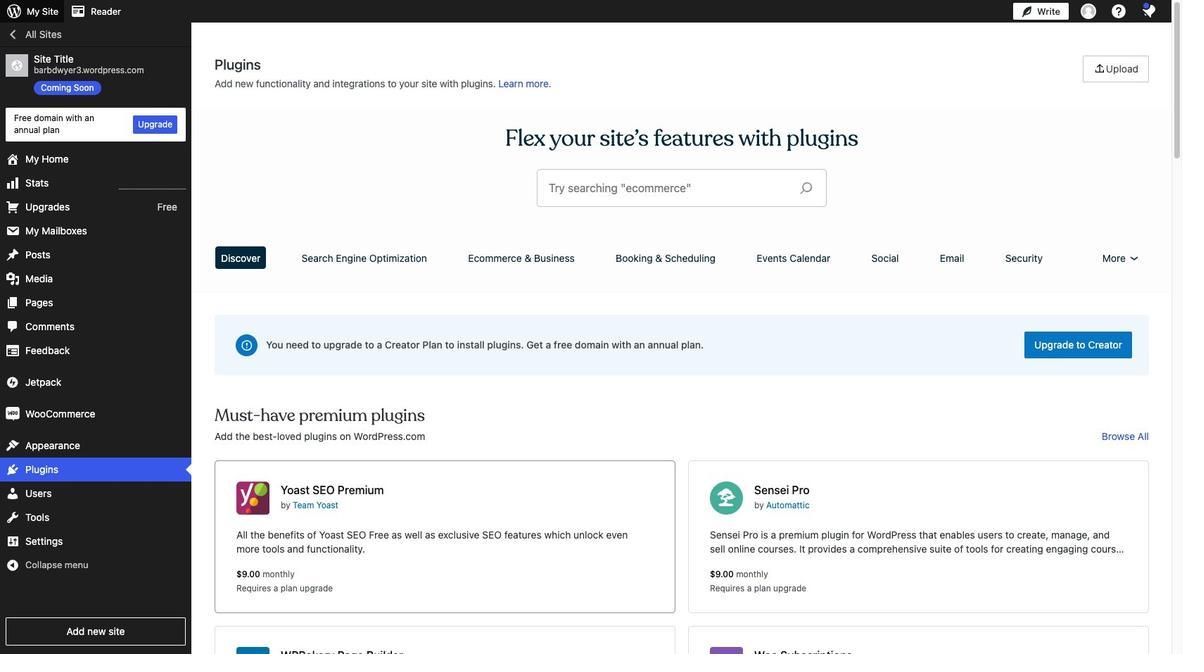 Task type: describe. For each thing, give the bounding box(es) containing it.
1 img image from the top
[[6, 375, 20, 389]]

open search image
[[789, 178, 825, 198]]

manage your notifications image
[[1141, 3, 1158, 20]]

help image
[[1111, 3, 1128, 20]]

2 img image from the top
[[6, 407, 20, 421]]

highest hourly views 0 image
[[119, 180, 186, 189]]



Task type: locate. For each thing, give the bounding box(es) containing it.
my profile image
[[1082, 4, 1097, 19]]

1 horizontal spatial plugin icon image
[[710, 482, 744, 515]]

img image
[[6, 375, 20, 389], [6, 407, 20, 421]]

Search search field
[[549, 170, 789, 206]]

main content
[[210, 56, 1155, 654]]

plugin icon image
[[237, 482, 270, 515], [710, 482, 744, 515]]

1 vertical spatial img image
[[6, 407, 20, 421]]

None search field
[[538, 170, 827, 206]]

0 horizontal spatial plugin icon image
[[237, 482, 270, 515]]

1 plugin icon image from the left
[[237, 482, 270, 515]]

0 vertical spatial img image
[[6, 375, 20, 389]]

2 plugin icon image from the left
[[710, 482, 744, 515]]



Task type: vqa. For each thing, say whether or not it's contained in the screenshot.
open search image
yes



